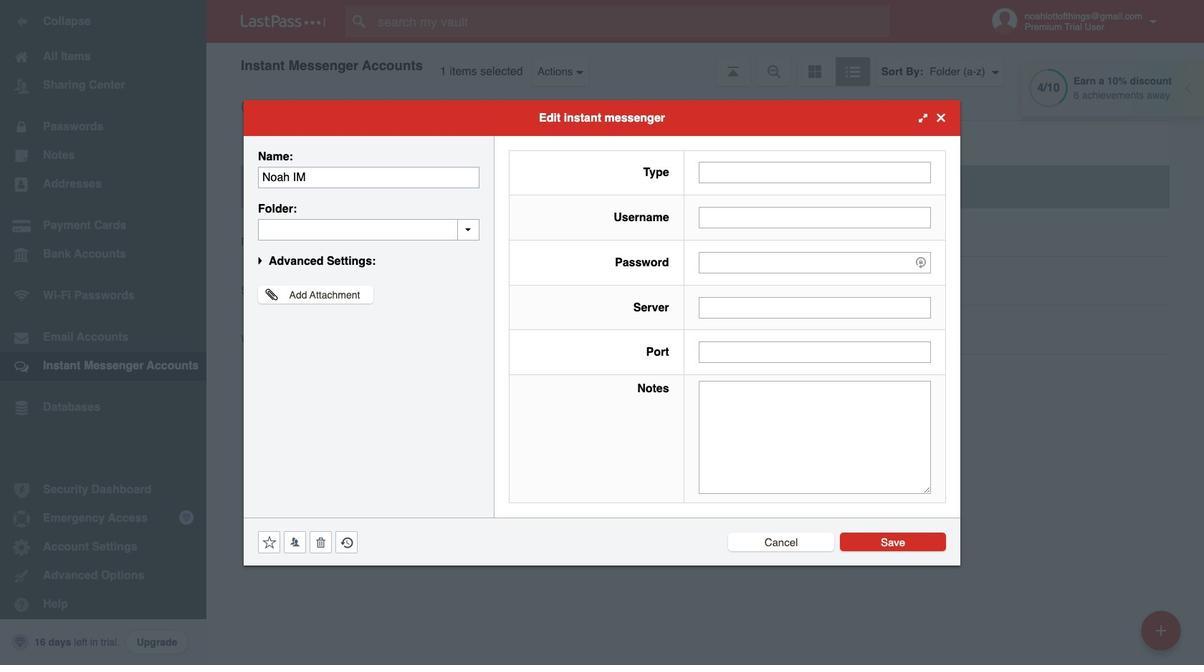 Task type: locate. For each thing, give the bounding box(es) containing it.
None text field
[[699, 162, 931, 184], [699, 207, 931, 229], [699, 342, 931, 364], [699, 162, 931, 184], [699, 207, 931, 229], [699, 342, 931, 364]]

None text field
[[258, 167, 480, 188], [258, 219, 480, 240], [699, 297, 931, 319], [699, 381, 931, 494], [258, 167, 480, 188], [258, 219, 480, 240], [699, 297, 931, 319], [699, 381, 931, 494]]

new item image
[[1156, 626, 1166, 636]]

Search search field
[[345, 6, 918, 37]]

dialog
[[244, 100, 961, 566]]

None password field
[[699, 252, 931, 274]]

main navigation navigation
[[0, 0, 206, 666]]



Task type: describe. For each thing, give the bounding box(es) containing it.
lastpass image
[[241, 15, 325, 28]]

vault options navigation
[[206, 43, 1204, 86]]

search my vault text field
[[345, 6, 918, 37]]

new item navigation
[[1136, 607, 1190, 666]]



